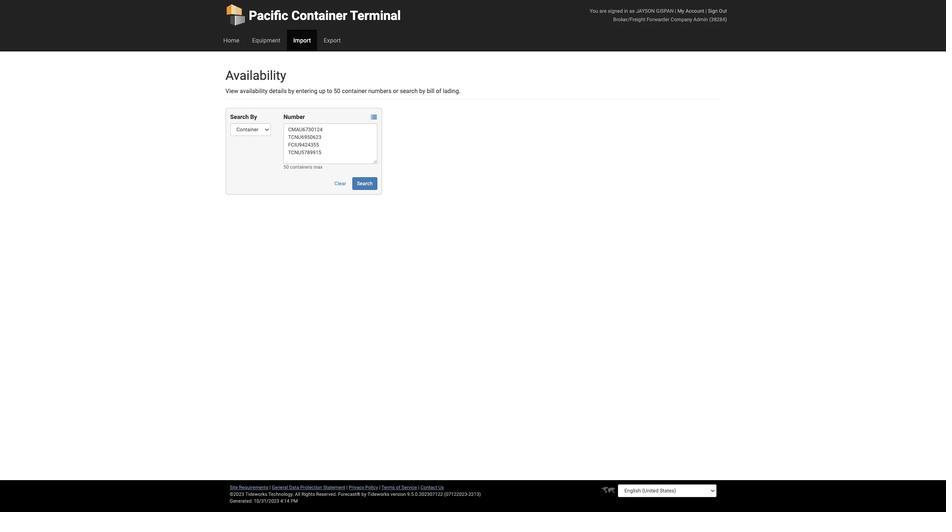 Task type: vqa. For each thing, say whether or not it's contained in the screenshot.
TECHNOLOGY.
yes



Task type: describe. For each thing, give the bounding box(es) containing it.
as
[[630, 8, 635, 14]]

2213)
[[469, 492, 481, 497]]

terms
[[382, 485, 395, 491]]

broker/freight
[[613, 17, 646, 23]]

signed
[[608, 8, 623, 14]]

site
[[230, 485, 238, 491]]

export
[[324, 37, 341, 44]]

number
[[284, 114, 305, 120]]

admin
[[694, 17, 708, 23]]

Number text field
[[284, 123, 377, 164]]

entering
[[296, 88, 318, 94]]

data
[[289, 485, 299, 491]]

up
[[319, 88, 326, 94]]

search button
[[352, 177, 377, 190]]

details
[[269, 88, 287, 94]]

site requirements | general data protection statement | privacy policy | terms of service | contact us ©2023 tideworks technology. all rights reserved. forecast® by tideworks version 9.5.0.202307122 (07122023-2213) generated: 10/31/2023 4:14 pm
[[230, 485, 481, 504]]

out
[[719, 8, 727, 14]]

pacific
[[249, 8, 288, 23]]

4:14
[[280, 499, 290, 504]]

privacy
[[349, 485, 364, 491]]

protection
[[300, 485, 322, 491]]

pm
[[291, 499, 298, 504]]

by
[[250, 114, 257, 120]]

gispan
[[656, 8, 674, 14]]

equipment
[[252, 37, 281, 44]]

©2023 tideworks
[[230, 492, 267, 497]]

search for search
[[357, 181, 373, 187]]

home button
[[217, 30, 246, 51]]

jayson
[[636, 8, 655, 14]]

us
[[439, 485, 444, 491]]

availability
[[240, 88, 268, 94]]

my account link
[[678, 8, 704, 14]]

2 horizontal spatial by
[[419, 88, 425, 94]]

sign out link
[[708, 8, 727, 14]]

site requirements link
[[230, 485, 268, 491]]

search
[[400, 88, 418, 94]]

numbers
[[368, 88, 392, 94]]

you
[[590, 8, 598, 14]]

to
[[327, 88, 332, 94]]

or
[[393, 88, 399, 94]]

containers
[[290, 165, 312, 170]]

bill
[[427, 88, 435, 94]]

generated:
[[230, 499, 253, 504]]

service
[[402, 485, 417, 491]]

technology.
[[268, 492, 294, 497]]

show list image
[[371, 114, 377, 120]]

privacy policy link
[[349, 485, 378, 491]]

pacific container terminal
[[249, 8, 401, 23]]

rights
[[302, 492, 315, 497]]

max
[[314, 165, 323, 170]]



Task type: locate. For each thing, give the bounding box(es) containing it.
tideworks
[[368, 492, 390, 497]]

| up 9.5.0.202307122
[[418, 485, 420, 491]]

50 left containers
[[284, 165, 289, 170]]

general data protection statement link
[[272, 485, 345, 491]]

| up forecast®
[[347, 485, 348, 491]]

reserved.
[[316, 492, 337, 497]]

view availability details by entering up to 50 container numbers or search by bill of lading.
[[226, 88, 461, 94]]

of inside the "site requirements | general data protection statement | privacy policy | terms of service | contact us ©2023 tideworks technology. all rights reserved. forecast® by tideworks version 9.5.0.202307122 (07122023-2213) generated: 10/31/2023 4:14 pm"
[[396, 485, 401, 491]]

1 horizontal spatial 50
[[334, 88, 341, 94]]

view
[[226, 88, 238, 94]]

terms of service link
[[382, 485, 417, 491]]

forecast®
[[338, 492, 360, 497]]

contact us link
[[421, 485, 444, 491]]

(38284)
[[710, 17, 727, 23]]

search for search by
[[230, 114, 249, 120]]

clear
[[335, 181, 346, 187]]

requirements
[[239, 485, 268, 491]]

1 vertical spatial search
[[357, 181, 373, 187]]

availability
[[226, 68, 286, 83]]

version
[[391, 492, 406, 497]]

all
[[295, 492, 300, 497]]

in
[[624, 8, 628, 14]]

statement
[[323, 485, 345, 491]]

50 containers max
[[284, 165, 323, 170]]

of
[[436, 88, 442, 94], [396, 485, 401, 491]]

1 vertical spatial of
[[396, 485, 401, 491]]

company
[[671, 17, 692, 23]]

by inside the "site requirements | general data protection statement | privacy policy | terms of service | contact us ©2023 tideworks technology. all rights reserved. forecast® by tideworks version 9.5.0.202307122 (07122023-2213) generated: 10/31/2023 4:14 pm"
[[362, 492, 367, 497]]

by left bill
[[419, 88, 425, 94]]

of right bill
[[436, 88, 442, 94]]

policy
[[365, 485, 378, 491]]

forwarder
[[647, 17, 670, 23]]

home
[[223, 37, 239, 44]]

search right clear button
[[357, 181, 373, 187]]

contact
[[421, 485, 437, 491]]

0 horizontal spatial 50
[[284, 165, 289, 170]]

1 horizontal spatial by
[[362, 492, 367, 497]]

(07122023-
[[444, 492, 469, 497]]

| left my
[[675, 8, 676, 14]]

0 vertical spatial search
[[230, 114, 249, 120]]

| left sign
[[706, 8, 707, 14]]

9.5.0.202307122
[[407, 492, 443, 497]]

lading.
[[443, 88, 461, 94]]

10/31/2023
[[254, 499, 279, 504]]

0 horizontal spatial of
[[396, 485, 401, 491]]

export button
[[317, 30, 347, 51]]

50 right to
[[334, 88, 341, 94]]

| up tideworks
[[379, 485, 381, 491]]

import
[[293, 37, 311, 44]]

1 horizontal spatial of
[[436, 88, 442, 94]]

by down privacy policy "link"
[[362, 492, 367, 497]]

by right details
[[288, 88, 294, 94]]

equipment button
[[246, 30, 287, 51]]

0 vertical spatial of
[[436, 88, 442, 94]]

account
[[686, 8, 704, 14]]

| left general
[[270, 485, 271, 491]]

by
[[288, 88, 294, 94], [419, 88, 425, 94], [362, 492, 367, 497]]

container
[[292, 8, 347, 23]]

of up version
[[396, 485, 401, 491]]

search left by
[[230, 114, 249, 120]]

my
[[678, 8, 685, 14]]

terminal
[[350, 8, 401, 23]]

0 horizontal spatial search
[[230, 114, 249, 120]]

0 horizontal spatial by
[[288, 88, 294, 94]]

1 vertical spatial 50
[[284, 165, 289, 170]]

search inside button
[[357, 181, 373, 187]]

are
[[600, 8, 607, 14]]

clear button
[[330, 177, 351, 190]]

sign
[[708, 8, 718, 14]]

import button
[[287, 30, 317, 51]]

you are signed in as jayson gispan | my account | sign out broker/freight forwarder company admin (38284)
[[590, 8, 727, 23]]

|
[[675, 8, 676, 14], [706, 8, 707, 14], [270, 485, 271, 491], [347, 485, 348, 491], [379, 485, 381, 491], [418, 485, 420, 491]]

0 vertical spatial 50
[[334, 88, 341, 94]]

1 horizontal spatial search
[[357, 181, 373, 187]]

search by
[[230, 114, 257, 120]]

50
[[334, 88, 341, 94], [284, 165, 289, 170]]

container
[[342, 88, 367, 94]]

general
[[272, 485, 288, 491]]

search
[[230, 114, 249, 120], [357, 181, 373, 187]]

pacific container terminal link
[[226, 0, 401, 30]]



